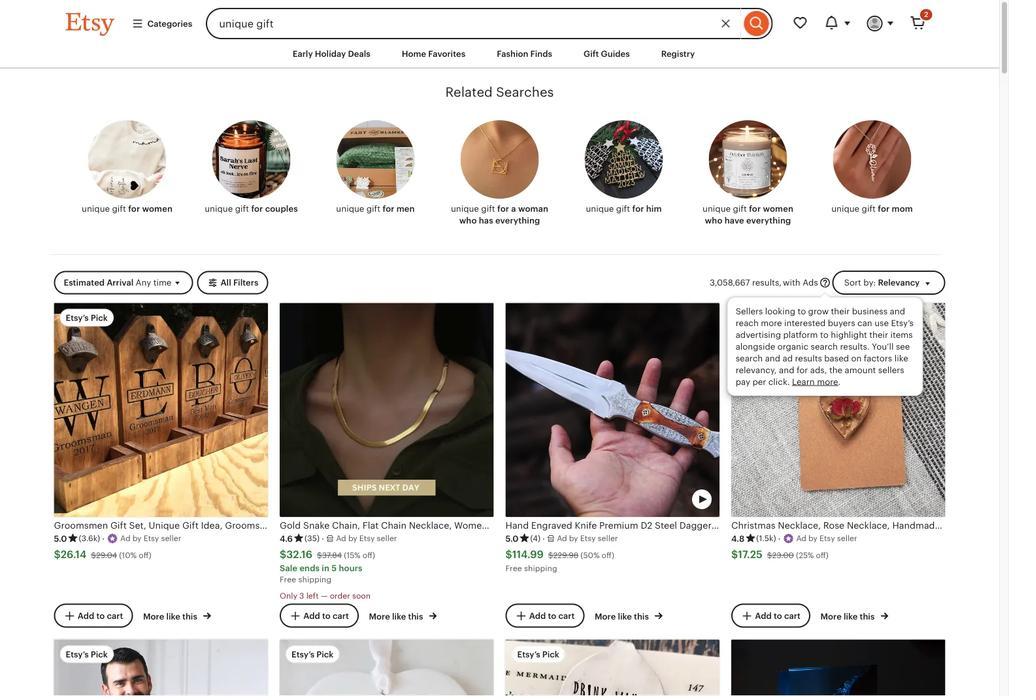 Task type: locate. For each thing, give the bounding box(es) containing it.
0 horizontal spatial who
[[460, 216, 477, 225]]

1 etsy's pick link from the left
[[54, 640, 268, 697]]

unique gift for have
[[703, 204, 750, 214]]

1 more like this link from the left
[[143, 609, 211, 623]]

7 gift from the left
[[862, 204, 876, 214]]

0 horizontal spatial unique gift
[[451, 204, 498, 214]]

4 d from the left
[[802, 534, 807, 543]]

to down 29.04 at the left of page
[[96, 611, 105, 621]]

add to cart button down $ 114.99 $ 229.98 (50% off) free shipping
[[506, 604, 585, 628]]

1 etsy from the left
[[144, 534, 159, 543]]

off) inside $ 114.99 $ 229.98 (50% off) free shipping
[[602, 551, 615, 560]]

$ down the "(1.5k)" on the bottom of the page
[[768, 551, 773, 560]]

· for 114.99
[[543, 534, 545, 544]]

1 unique from the left
[[82, 204, 110, 214]]

shipping inside $ 114.99 $ 229.98 (50% off) free shipping
[[525, 564, 558, 573]]

4 off) from the left
[[817, 551, 829, 560]]

this up "married ornament, wedding gift, wedding date ornament, calendar, anniversary gift, our first christmas, newlywed gift, engagement gift" image
[[408, 612, 423, 622]]

4 add from the left
[[756, 611, 772, 621]]

pick
[[91, 313, 108, 323], [91, 650, 108, 660], [317, 650, 334, 660], [543, 650, 560, 660]]

$ left 29.04 at the left of page
[[54, 549, 61, 561]]

cart for 17.25
[[785, 611, 801, 621]]

add to cart down the "only 3 left — order soon"
[[304, 611, 349, 621]]

unique gift for who
[[451, 204, 498, 214]]

for women who have everything
[[705, 204, 794, 225]]

3 more from the left
[[595, 612, 616, 622]]

4 etsy from the left
[[820, 534, 836, 543]]

drink wine read books be happy vintage spoon bookmark, girlfriend gift, christmas gift, stocking stuffer, wine gift, gift for mom image
[[506, 640, 720, 697]]

add for 32.16
[[304, 611, 320, 621]]

click.
[[769, 377, 790, 387]]

add to cart down 23.00
[[756, 611, 801, 621]]

a up (10%
[[120, 534, 126, 543]]

1 d from the left
[[126, 534, 131, 543]]

3 off) from the left
[[602, 551, 615, 560]]

.
[[839, 377, 841, 387]]

3 etsy's pick link from the left
[[506, 640, 720, 697]]

ends
[[300, 563, 320, 573]]

b up (15%
[[349, 534, 354, 543]]

like up "married ornament, wedding gift, wedding date ornament, calendar, anniversary gift, our first christmas, newlywed gift, engagement gift" image
[[392, 612, 406, 622]]

2
[[925, 10, 929, 19]]

b up '(25%'
[[809, 534, 814, 543]]

guides
[[601, 49, 630, 59]]

1 add from the left
[[78, 611, 94, 621]]

to for 32.16
[[322, 611, 331, 621]]

hours
[[339, 563, 363, 573]]

personalized leather dopp kit bag, christmas gift, toiletry bag monogram, mens toiletry bag, leather travel gift for him - lifetime leather image
[[54, 640, 268, 697]]

1 vertical spatial more
[[818, 377, 839, 387]]

$ down 4.8
[[732, 549, 739, 561]]

mom
[[892, 204, 914, 214]]

1 more from the left
[[143, 612, 164, 622]]

free down sale on the left
[[280, 575, 296, 584]]

add to cart button for 26.14
[[54, 604, 133, 628]]

to down $ 114.99 $ 229.98 (50% off) free shipping
[[548, 611, 557, 621]]

this up drink wine read books be happy vintage spoon bookmark, girlfriend gift, christmas gift, stocking stuffer, wine gift, gift for mom image
[[634, 612, 649, 622]]

y up '(25%'
[[814, 534, 818, 543]]

unique
[[82, 204, 110, 214], [205, 204, 233, 214], [336, 204, 365, 214], [451, 204, 479, 214], [586, 204, 614, 214], [703, 204, 731, 214], [832, 204, 860, 214]]

3 unique from the left
[[336, 204, 365, 214]]

2 vertical spatial and
[[780, 365, 795, 375]]

2 off) from the left
[[363, 551, 375, 560]]

searches
[[496, 85, 554, 100]]

more up drink wine read books be happy vintage spoon bookmark, girlfriend gift, christmas gift, stocking stuffer, wine gift, gift for mom image
[[595, 612, 616, 622]]

etsy for 26.14
[[144, 534, 159, 543]]

more for 26.14
[[143, 612, 164, 622]]

1 add to cart button from the left
[[54, 604, 133, 628]]

seller for 17.25
[[838, 534, 858, 543]]

5 gift from the left
[[617, 204, 631, 214]]

d up (10%
[[126, 534, 131, 543]]

unique gift for mom
[[832, 204, 914, 214]]

this for 17.25
[[860, 612, 875, 622]]

2 everything from the left
[[747, 216, 792, 225]]

off) for 114.99
[[602, 551, 615, 560]]

2 unique from the left
[[205, 204, 233, 214]]

and left the ad
[[766, 354, 781, 363]]

advertising
[[736, 330, 782, 340]]

seller for 26.14
[[161, 534, 181, 543]]

1 horizontal spatial their
[[870, 330, 889, 340]]

gift for for couples
[[235, 204, 249, 214]]

2 · from the left
[[322, 534, 324, 544]]

· for 17.25
[[779, 534, 781, 544]]

everything down woman
[[496, 216, 540, 225]]

2 etsy's pick link from the left
[[280, 640, 494, 697]]

like for 17.25
[[844, 612, 858, 622]]

2 a d b y etsy seller from the left
[[336, 534, 397, 543]]

more down the
[[818, 377, 839, 387]]

1 this from the left
[[183, 612, 197, 622]]

cart down 29.04 at the left of page
[[107, 611, 123, 621]]

3 cart from the left
[[559, 611, 575, 621]]

1 off) from the left
[[139, 551, 151, 560]]

like for 32.16
[[392, 612, 406, 622]]

to for 26.14
[[96, 611, 105, 621]]

b up (10%
[[133, 534, 138, 543]]

a d b y etsy seller up (15%
[[336, 534, 397, 543]]

1 add to cart from the left
[[78, 611, 123, 621]]

shipping down 114.99
[[525, 564, 558, 573]]

4 add to cart button from the left
[[732, 604, 811, 628]]

to down the "only 3 left — order soon"
[[322, 611, 331, 621]]

3 y from the left
[[574, 534, 579, 543]]

gift for for men
[[367, 204, 381, 214]]

more like this link down soon
[[369, 609, 437, 623]]

cart down $ 114.99 $ 229.98 (50% off) free shipping
[[559, 611, 575, 621]]

2 add from the left
[[304, 611, 320, 621]]

4 add to cart from the left
[[756, 611, 801, 621]]

add to cart down $ 114.99 $ 229.98 (50% off) free shipping
[[530, 611, 575, 621]]

2 more like this from the left
[[369, 612, 425, 622]]

3 more like this link from the left
[[595, 609, 663, 623]]

etsy's pick link
[[54, 640, 268, 697], [280, 640, 494, 697], [506, 640, 720, 697]]

more for 114.99
[[595, 612, 616, 622]]

gift for for mom
[[862, 204, 876, 214]]

to
[[798, 307, 807, 316], [821, 330, 829, 340], [96, 611, 105, 621], [322, 611, 331, 621], [548, 611, 557, 621], [774, 611, 783, 621]]

christmas necklace, rose necklace, handmade flower jewelry, gift for her, flower lover gift, unique gift for girlfriend, minimalist necklace image
[[732, 303, 946, 517]]

this for 114.99
[[634, 612, 649, 622]]

ads,
[[811, 365, 828, 375]]

tooltip
[[728, 294, 924, 396]]

0 horizontal spatial search
[[736, 354, 763, 363]]

1 horizontal spatial women
[[764, 204, 794, 214]]

add to cart button down $ 17.25 $ 23.00 (25% off)
[[732, 604, 811, 628]]

learn more link
[[793, 377, 839, 387]]

more like this down soon
[[369, 612, 425, 622]]

2 5.0 from the left
[[506, 534, 519, 544]]

1 horizontal spatial etsy's pick link
[[280, 640, 494, 697]]

their down use
[[870, 330, 889, 340]]

more like this up drink wine read books be happy vintage spoon bookmark, girlfriend gift, christmas gift, stocking stuffer, wine gift, gift for mom image
[[595, 612, 651, 622]]

2 who from the left
[[705, 216, 723, 225]]

$ down "(3.6k)"
[[91, 551, 96, 560]]

y for 32.16
[[353, 534, 358, 543]]

add for 114.99
[[530, 611, 546, 621]]

home favorites
[[402, 49, 466, 59]]

gift guides
[[584, 49, 630, 59]]

add to cart for 17.25
[[756, 611, 801, 621]]

2 d from the left
[[341, 534, 346, 543]]

unique gift up has
[[451, 204, 498, 214]]

on
[[852, 354, 862, 363]]

3 a d b y etsy seller from the left
[[557, 534, 618, 543]]

more down soon
[[369, 612, 390, 622]]

any
[[136, 278, 151, 288]]

2 horizontal spatial etsy's pick link
[[506, 640, 720, 697]]

unique gift for men
[[336, 204, 415, 214]]

only
[[280, 591, 298, 600]]

more down "looking"
[[761, 318, 783, 328]]

Search for anything text field
[[206, 8, 741, 39]]

1 gift from the left
[[112, 204, 126, 214]]

more
[[761, 318, 783, 328], [818, 377, 839, 387]]

more like this for 32.16
[[369, 612, 425, 622]]

more like this up personalized leather dopp kit bag, christmas gift, toiletry bag monogram, mens toiletry bag, leather travel gift for him - lifetime leather image
[[143, 612, 200, 622]]

1 vertical spatial shipping
[[299, 575, 332, 584]]

1 a d b y etsy seller from the left
[[120, 534, 181, 543]]

a up '(25%'
[[797, 534, 802, 543]]

1 seller from the left
[[161, 534, 181, 543]]

more like this link up drink wine read books be happy vintage spoon bookmark, girlfriend gift, christmas gift, stocking stuffer, wine gift, gift for mom image
[[595, 609, 663, 623]]

add to cart button down —
[[280, 604, 359, 628]]

1 5.0 from the left
[[54, 534, 67, 544]]

2 cart from the left
[[333, 611, 349, 621]]

0 vertical spatial shipping
[[525, 564, 558, 573]]

more for 32.16
[[369, 612, 390, 622]]

more like this for 26.14
[[143, 612, 200, 622]]

7 unique from the left
[[832, 204, 860, 214]]

0 vertical spatial free
[[506, 564, 522, 573]]

to for 114.99
[[548, 611, 557, 621]]

1 horizontal spatial more
[[818, 377, 839, 387]]

3 more like this from the left
[[595, 612, 651, 622]]

4 cart from the left
[[785, 611, 801, 621]]

this up personalized leather dopp kit bag, christmas gift, toiletry bag monogram, mens toiletry bag, leather travel gift for him - lifetime leather image
[[183, 612, 197, 622]]

unique for for men
[[336, 204, 365, 214]]

gift for for women
[[112, 204, 126, 214]]

cart down 23.00
[[785, 611, 801, 621]]

y for 26.14
[[137, 534, 142, 543]]

(1.5k)
[[757, 534, 777, 543]]

fashion finds link
[[487, 42, 563, 66]]

registry
[[662, 49, 695, 59]]

like up personalized leather dopp kit bag, christmas gift, toiletry bag monogram, mens toiletry bag, leather travel gift for him - lifetime leather image
[[166, 612, 180, 622]]

a d b y etsy seller for 32.16
[[336, 534, 397, 543]]

4 more from the left
[[821, 612, 842, 622]]

and
[[891, 307, 906, 316], [766, 354, 781, 363], [780, 365, 795, 375]]

1 horizontal spatial shipping
[[525, 564, 558, 573]]

4 more like this from the left
[[821, 612, 877, 622]]

2 link
[[903, 8, 934, 39]]

learn more .
[[793, 377, 841, 387]]

a for 32.16
[[336, 534, 342, 543]]

4 seller from the left
[[838, 534, 858, 543]]

5.0 up the 26.14
[[54, 534, 67, 544]]

0 horizontal spatial more
[[761, 318, 783, 328]]

married ornament, wedding gift, wedding date ornament, calendar, anniversary gift, our first christmas, newlywed gift, engagement gift image
[[280, 640, 494, 697]]

4 a d b y etsy seller from the left
[[797, 534, 858, 543]]

seller for 114.99
[[598, 534, 618, 543]]

4 unique from the left
[[451, 204, 479, 214]]

0 vertical spatial search
[[811, 342, 839, 352]]

to down buyers
[[821, 330, 829, 340]]

2 etsy from the left
[[360, 534, 375, 543]]

add for 17.25
[[756, 611, 772, 621]]

and up items in the right top of the page
[[891, 307, 906, 316]]

early
[[293, 49, 313, 59]]

3 gift from the left
[[367, 204, 381, 214]]

off) for 26.14
[[139, 551, 151, 560]]

add to cart down 29.04 at the left of page
[[78, 611, 123, 621]]

0 vertical spatial more
[[761, 318, 783, 328]]

5.0 up 114.99
[[506, 534, 519, 544]]

off) right '(25%'
[[817, 551, 829, 560]]

like up drink wine read books be happy vintage spoon bookmark, girlfriend gift, christmas gift, stocking stuffer, wine gift, gift for mom image
[[618, 612, 632, 622]]

2 gift from the left
[[235, 204, 249, 214]]

0 horizontal spatial free
[[280, 575, 296, 584]]

off) inside $ 26.14 $ 29.04 (10% off)
[[139, 551, 151, 560]]

more like this link for 32.16
[[369, 609, 437, 623]]

4 y from the left
[[814, 534, 818, 543]]

y up the 229.98
[[574, 534, 579, 543]]

who left have
[[705, 216, 723, 225]]

gift
[[112, 204, 126, 214], [235, 204, 249, 214], [367, 204, 381, 214], [482, 204, 496, 214], [617, 204, 631, 214], [734, 204, 747, 214], [862, 204, 876, 214]]

unique for for him
[[586, 204, 614, 214]]

b up the 229.98
[[570, 534, 575, 543]]

—
[[321, 591, 328, 600]]

1 · from the left
[[102, 534, 105, 544]]

off) right (50%
[[602, 551, 615, 560]]

menu bar
[[42, 39, 958, 69]]

b for 32.16
[[349, 534, 354, 543]]

for
[[128, 204, 140, 214], [251, 204, 263, 214], [383, 204, 395, 214], [498, 204, 510, 214], [633, 204, 645, 214], [750, 204, 761, 214], [879, 204, 890, 214], [797, 365, 809, 375]]

1 cart from the left
[[107, 611, 123, 621]]

related
[[446, 85, 493, 100]]

1 y from the left
[[137, 534, 142, 543]]

soon
[[353, 591, 371, 600]]

1 unique gift from the left
[[451, 204, 498, 214]]

2 add to cart from the left
[[304, 611, 349, 621]]

seller
[[161, 534, 181, 543], [377, 534, 397, 543], [598, 534, 618, 543], [838, 534, 858, 543]]

a up the 229.98
[[557, 534, 563, 543]]

229.98
[[554, 551, 579, 560]]

groomsmen gift set, unique gift idea, groomsmen gifts, rustic engraved beer bottle opener, cap catcher, weddings, gift & mementos, bar sign image
[[54, 303, 268, 517]]

3 seller from the left
[[598, 534, 618, 543]]

0 horizontal spatial their
[[832, 307, 850, 316]]

cart for 26.14
[[107, 611, 123, 621]]

etsy up $ 26.14 $ 29.04 (10% off)
[[144, 534, 159, 543]]

a d b y etsy seller up (10%
[[120, 534, 181, 543]]

early holiday deals
[[293, 49, 371, 59]]

pay
[[736, 377, 751, 387]]

a d b y etsy seller up (50%
[[557, 534, 618, 543]]

5.0
[[54, 534, 67, 544], [506, 534, 519, 544]]

etsy up $ 17.25 $ 23.00 (25% off)
[[820, 534, 836, 543]]

1 horizontal spatial who
[[705, 216, 723, 225]]

4 b from the left
[[809, 534, 814, 543]]

0 horizontal spatial 5.0
[[54, 534, 67, 544]]

alongside
[[736, 342, 776, 352]]

0 horizontal spatial shipping
[[299, 575, 332, 584]]

add to cart button down $ 26.14 $ 29.04 (10% off)
[[54, 604, 133, 628]]

1 everything from the left
[[496, 216, 540, 225]]

off) inside $ 17.25 $ 23.00 (25% off)
[[817, 551, 829, 560]]

to down 23.00
[[774, 611, 783, 621]]

5 unique from the left
[[586, 204, 614, 214]]

product video element for personalized leather dopp kit bag, christmas gift, toiletry bag monogram, mens toiletry bag, leather travel gift for him - lifetime leather image
[[54, 640, 268, 697]]

3 add to cart button from the left
[[506, 604, 585, 628]]

search down alongside
[[736, 354, 763, 363]]

None search field
[[206, 8, 773, 39]]

etsy
[[144, 534, 159, 543], [360, 534, 375, 543], [581, 534, 596, 543], [820, 534, 836, 543]]

more like this for 114.99
[[595, 612, 651, 622]]

a for 17.25
[[797, 534, 802, 543]]

this up scuba diving deep sea exploration night light , customizable epoxy wood light, free diving, home decor unique gift, christmas gift image
[[860, 612, 875, 622]]

3 d from the left
[[562, 534, 567, 543]]

buyers
[[828, 318, 856, 328]]

3 b from the left
[[570, 534, 575, 543]]

etsy for 32.16
[[360, 534, 375, 543]]

a left woman
[[512, 204, 516, 214]]

4 · from the left
[[779, 534, 781, 544]]

2 b from the left
[[349, 534, 354, 543]]

y up (15%
[[353, 534, 358, 543]]

5
[[332, 563, 337, 573]]

4 this from the left
[[860, 612, 875, 622]]

add down left
[[304, 611, 320, 621]]

like down see
[[895, 354, 909, 363]]

1 vertical spatial free
[[280, 575, 296, 584]]

everything right have
[[747, 216, 792, 225]]

d up (15%
[[341, 534, 346, 543]]

hand engraved knife premium d2 steel dagger knife, unique gift for husband, anniversary gift for him custom handmade hunting pocket knife image
[[506, 303, 720, 517]]

1 horizontal spatial 5.0
[[506, 534, 519, 544]]

y up $ 26.14 $ 29.04 (10% off)
[[137, 534, 142, 543]]

a for 114.99
[[557, 534, 563, 543]]

like inside sellers looking to grow their business and reach more interested buyers can use etsy's advertising platform to highlight their items alongside organic search results. you'll see search and ad results based on factors like relevancy, and for ads, the amount sellers pay per click.
[[895, 354, 909, 363]]

0 horizontal spatial etsy's pick link
[[54, 640, 268, 697]]

more like this link for 17.25
[[821, 609, 889, 623]]

1 horizontal spatial unique gift
[[703, 204, 750, 214]]

$ up sale on the left
[[280, 549, 287, 561]]

search
[[811, 342, 839, 352], [736, 354, 763, 363]]

and down the ad
[[780, 365, 795, 375]]

29.04
[[96, 551, 117, 560]]

3 add from the left
[[530, 611, 546, 621]]

add to cart
[[78, 611, 123, 621], [304, 611, 349, 621], [530, 611, 575, 621], [756, 611, 801, 621]]

1 who from the left
[[460, 216, 477, 225]]

registry link
[[652, 42, 705, 66]]

1 horizontal spatial free
[[506, 564, 522, 573]]

2 more like this link from the left
[[369, 609, 437, 623]]

a
[[512, 204, 516, 214], [120, 534, 126, 543], [336, 534, 342, 543], [557, 534, 563, 543], [797, 534, 802, 543]]

more up scuba diving deep sea exploration night light , customizable epoxy wood light, free diving, home decor unique gift, christmas gift image
[[821, 612, 842, 622]]

· right (4)
[[543, 534, 545, 544]]

b
[[133, 534, 138, 543], [349, 534, 354, 543], [570, 534, 575, 543], [809, 534, 814, 543]]

filters
[[233, 278, 259, 288]]

more up personalized leather dopp kit bag, christmas gift, toiletry bag monogram, mens toiletry bag, leather travel gift for him - lifetime leather image
[[143, 612, 164, 622]]

shipping down ends
[[299, 575, 332, 584]]

2 seller from the left
[[377, 534, 397, 543]]

off) right (10%
[[139, 551, 151, 560]]

$ 17.25 $ 23.00 (25% off)
[[732, 549, 829, 561]]

have
[[725, 216, 745, 225]]

product video element
[[506, 303, 720, 517], [54, 640, 268, 697], [280, 640, 494, 697], [732, 640, 946, 697]]

ad
[[783, 354, 793, 363]]

add down the 26.14
[[78, 611, 94, 621]]

off) inside $ 32.16 $ 37.84 (15% off) sale ends in 5 hours free shipping
[[363, 551, 375, 560]]

2 women from the left
[[764, 204, 794, 214]]

results
[[796, 354, 823, 363]]

3 · from the left
[[543, 534, 545, 544]]

· for 32.16
[[322, 534, 324, 544]]

2 unique gift from the left
[[703, 204, 750, 214]]

$ left the 229.98
[[506, 549, 513, 561]]

3 this from the left
[[634, 612, 649, 622]]

related searches
[[446, 85, 554, 100]]

can
[[858, 318, 873, 328]]

2 y from the left
[[353, 534, 358, 543]]

more like this link up scuba diving deep sea exploration night light , customizable epoxy wood light, free diving, home decor unique gift, christmas gift image
[[821, 609, 889, 623]]

cart for 114.99
[[559, 611, 575, 621]]

2 add to cart button from the left
[[280, 604, 359, 628]]

more
[[143, 612, 164, 622], [369, 612, 390, 622], [595, 612, 616, 622], [821, 612, 842, 622]]

unique gift up have
[[703, 204, 750, 214]]

2 more from the left
[[369, 612, 390, 622]]

3 etsy from the left
[[581, 534, 596, 543]]

sellers looking to grow their business and reach more interested buyers can use etsy's advertising platform to highlight their items alongside organic search results. you'll see search and ad results based on factors like relevancy, and for ads, the amount sellers pay per click.
[[736, 307, 914, 387]]

a up 37.84
[[336, 534, 342, 543]]

menu bar containing early holiday deals
[[42, 39, 958, 69]]

1 more like this from the left
[[143, 612, 200, 622]]

cart
[[107, 611, 123, 621], [333, 611, 349, 621], [559, 611, 575, 621], [785, 611, 801, 621]]

1 vertical spatial search
[[736, 354, 763, 363]]

a d b y etsy seller up '(25%'
[[797, 534, 858, 543]]

all
[[221, 278, 231, 288]]

finds
[[531, 49, 553, 59]]

who left has
[[460, 216, 477, 225]]

home favorites link
[[392, 42, 476, 66]]

add down $ 114.99 $ 229.98 (50% off) free shipping
[[530, 611, 546, 621]]

d up '(25%'
[[802, 534, 807, 543]]

off) right (15%
[[363, 551, 375, 560]]

0 horizontal spatial everything
[[496, 216, 540, 225]]

d up the 229.98
[[562, 534, 567, 543]]

their
[[832, 307, 850, 316], [870, 330, 889, 340]]

more like this link up personalized leather dopp kit bag, christmas gift, toiletry bag monogram, mens toiletry bag, leather travel gift for him - lifetime leather image
[[143, 609, 211, 623]]

off) for 17.25
[[817, 551, 829, 560]]

more like this
[[143, 612, 200, 622], [369, 612, 425, 622], [595, 612, 651, 622], [821, 612, 877, 622]]

their up buyers
[[832, 307, 850, 316]]

2 this from the left
[[408, 612, 423, 622]]

for inside sellers looking to grow their business and reach more interested buyers can use etsy's advertising platform to highlight their items alongside organic search results. you'll see search and ad results based on factors like relevancy, and for ads, the amount sellers pay per click.
[[797, 365, 809, 375]]

search up based
[[811, 342, 839, 352]]

1 b from the left
[[133, 534, 138, 543]]

1 horizontal spatial everything
[[747, 216, 792, 225]]

b for 26.14
[[133, 534, 138, 543]]

b for 114.99
[[570, 534, 575, 543]]

0 horizontal spatial women
[[142, 204, 173, 214]]

none search field inside categories banner
[[206, 8, 773, 39]]

etsy up (50%
[[581, 534, 596, 543]]

like up scuba diving deep sea exploration night light , customizable epoxy wood light, free diving, home decor unique gift, christmas gift image
[[844, 612, 858, 622]]

for inside for women who have everything
[[750, 204, 761, 214]]

· right "(3.6k)"
[[102, 534, 105, 544]]

sale
[[280, 563, 298, 573]]

etsy up (15%
[[360, 534, 375, 543]]

more like this link for 114.99
[[595, 609, 663, 623]]

· for 26.14
[[102, 534, 105, 544]]

3 add to cart from the left
[[530, 611, 575, 621]]

4 more like this link from the left
[[821, 609, 889, 623]]

· right (35)
[[322, 534, 324, 544]]

y for 17.25
[[814, 534, 818, 543]]

unique gift
[[451, 204, 498, 214], [703, 204, 750, 214]]

cart down order
[[333, 611, 349, 621]]



Task type: describe. For each thing, give the bounding box(es) containing it.
free inside $ 32.16 $ 37.84 (15% off) sale ends in 5 hours free shipping
[[280, 575, 296, 584]]

add to cart for 26.14
[[78, 611, 123, 621]]

(10%
[[119, 551, 137, 560]]

him
[[647, 204, 662, 214]]

factors
[[865, 354, 893, 363]]

free inside $ 114.99 $ 229.98 (50% off) free shipping
[[506, 564, 522, 573]]

17.25
[[739, 549, 763, 561]]

etsy for 17.25
[[820, 534, 836, 543]]

you'll
[[873, 342, 894, 352]]

$ right 114.99
[[549, 551, 554, 560]]

0 vertical spatial and
[[891, 307, 906, 316]]

woman
[[519, 204, 549, 214]]

fashion finds
[[497, 49, 553, 59]]

home
[[402, 49, 427, 59]]

all filters button
[[197, 271, 268, 295]]

$ up in
[[317, 551, 322, 560]]

by:
[[864, 278, 877, 288]]

6 gift from the left
[[734, 204, 747, 214]]

categories banner
[[42, 0, 958, 39]]

only 3 left — order soon
[[280, 591, 371, 600]]

relevancy
[[879, 278, 920, 288]]

all filters
[[221, 278, 259, 288]]

a inside for a woman who has everything
[[512, 204, 516, 214]]

men
[[397, 204, 415, 214]]

interested
[[785, 318, 826, 328]]

$ 26.14 $ 29.04 (10% off)
[[54, 549, 151, 561]]

26.14
[[61, 549, 86, 561]]

reach
[[736, 318, 759, 328]]

(50%
[[581, 551, 600, 560]]

d for 26.14
[[126, 534, 131, 543]]

3
[[300, 591, 304, 600]]

4 gift from the left
[[482, 204, 496, 214]]

for a woman who has everything
[[460, 204, 549, 225]]

estimated
[[64, 278, 105, 288]]

to up 'interested'
[[798, 307, 807, 316]]

a d b y etsy seller for 114.99
[[557, 534, 618, 543]]

a d b y etsy seller for 17.25
[[797, 534, 858, 543]]

etsy for 114.99
[[581, 534, 596, 543]]

everything inside for a woman who has everything
[[496, 216, 540, 225]]

based
[[825, 354, 850, 363]]

shipping inside $ 32.16 $ 37.84 (15% off) sale ends in 5 hours free shipping
[[299, 575, 332, 584]]

5.0 for 26.14
[[54, 534, 67, 544]]

women inside for women who have everything
[[764, 204, 794, 214]]

gold snake chain, flat chain necklace, women necklace, unique gift, 18k gold chain, 925 silver snake necklace, men necklace, gift for him image
[[280, 303, 494, 517]]

more for 17.25
[[821, 612, 842, 622]]

1 vertical spatial and
[[766, 354, 781, 363]]

tooltip containing sellers looking to grow their business and reach more interested buyers can use etsy's advertising platform to highlight their items alongside organic search results. you'll see search and ad results based on factors like relevancy, and for ads, the amount sellers pay per click.
[[728, 294, 924, 396]]

114.99
[[513, 549, 544, 561]]

more like this link for 26.14
[[143, 609, 211, 623]]

5.0 for 114.99
[[506, 534, 519, 544]]

learn
[[793, 377, 815, 387]]

like for 26.14
[[166, 612, 180, 622]]

(15%
[[344, 551, 361, 560]]

(35)
[[305, 534, 320, 543]]

add for 26.14
[[78, 611, 94, 621]]

categories button
[[122, 12, 202, 35]]

4.6
[[280, 534, 293, 544]]

1 horizontal spatial search
[[811, 342, 839, 352]]

fashion
[[497, 49, 529, 59]]

etsy's inside sellers looking to grow their business and reach more interested buyers can use etsy's advertising platform to highlight their items alongside organic search results. you'll see search and ad results based on factors like relevancy, and for ads, the amount sellers pay per click.
[[892, 318, 914, 328]]

1 vertical spatial their
[[870, 330, 889, 340]]

seller for 32.16
[[377, 534, 397, 543]]

highlight
[[831, 330, 868, 340]]

a for 26.14
[[120, 534, 126, 543]]

who inside for women who have everything
[[705, 216, 723, 225]]

favorites
[[429, 49, 466, 59]]

everything inside for women who have everything
[[747, 216, 792, 225]]

b for 17.25
[[809, 534, 814, 543]]

more like this for 17.25
[[821, 612, 877, 622]]

cart for 32.16
[[333, 611, 349, 621]]

sort
[[845, 278, 862, 288]]

gift for for him
[[617, 204, 631, 214]]

$ inside $ 26.14 $ 29.04 (10% off)
[[91, 551, 96, 560]]

results.
[[841, 342, 870, 352]]

d for 32.16
[[341, 534, 346, 543]]

see
[[897, 342, 911, 352]]

(25%
[[797, 551, 815, 560]]

looking
[[766, 307, 796, 316]]

for inside for a woman who has everything
[[498, 204, 510, 214]]

add to cart for 32.16
[[304, 611, 349, 621]]

$ 32.16 $ 37.84 (15% off) sale ends in 5 hours free shipping
[[280, 549, 375, 584]]

y for 114.99
[[574, 534, 579, 543]]

arrival
[[107, 278, 134, 288]]

off) for 32.16
[[363, 551, 375, 560]]

categories
[[147, 19, 192, 28]]

product video element for "married ornament, wedding gift, wedding date ornament, calendar, anniversary gift, our first christmas, newlywed gift, engagement gift" image
[[280, 640, 494, 697]]

0 vertical spatial their
[[832, 307, 850, 316]]

order
[[330, 591, 350, 600]]

3,058,667 results,
[[710, 278, 782, 288]]

with
[[784, 278, 801, 288]]

organic
[[778, 342, 809, 352]]

sort by: relevancy
[[845, 278, 920, 288]]

relevancy,
[[736, 365, 777, 375]]

gift
[[584, 49, 599, 59]]

this for 32.16
[[408, 612, 423, 622]]

$ 114.99 $ 229.98 (50% off) free shipping
[[506, 549, 615, 573]]

time
[[153, 278, 172, 288]]

scuba diving deep sea exploration night light , customizable epoxy wood light, free diving, home decor unique gift, christmas gift image
[[732, 640, 946, 697]]

like for 114.99
[[618, 612, 632, 622]]

has
[[479, 216, 494, 225]]

add to cart button for 17.25
[[732, 604, 811, 628]]

add to cart button for 32.16
[[280, 604, 359, 628]]

unique for for mom
[[832, 204, 860, 214]]

$ inside $ 17.25 $ 23.00 (25% off)
[[768, 551, 773, 560]]

product video element for hand engraved knife premium d2 steel dagger knife, unique gift for husband, anniversary gift for him custom handmade hunting pocket knife image
[[506, 303, 720, 517]]

a d b y etsy seller for 26.14
[[120, 534, 181, 543]]

estimated arrival any time
[[64, 278, 172, 288]]

product video element for scuba diving deep sea exploration night light , customizable epoxy wood light, free diving, home decor unique gift, christmas gift image
[[732, 640, 946, 697]]

23.00
[[773, 551, 795, 560]]

sellers
[[879, 365, 905, 375]]

(4)
[[531, 534, 541, 543]]

4.8
[[732, 534, 745, 544]]

1 women from the left
[[142, 204, 173, 214]]

unique gift for women
[[82, 204, 173, 214]]

couples
[[265, 204, 298, 214]]

37.84
[[322, 551, 342, 560]]

gift guides link
[[574, 42, 640, 66]]

this for 26.14
[[183, 612, 197, 622]]

to for 17.25
[[774, 611, 783, 621]]

d for 17.25
[[802, 534, 807, 543]]

add to cart for 114.99
[[530, 611, 575, 621]]

d for 114.99
[[562, 534, 567, 543]]

with ads
[[784, 278, 819, 288]]

more inside sellers looking to grow their business and reach more interested buyers can use etsy's advertising platform to highlight their items alongside organic search results. you'll see search and ad results based on factors like relevancy, and for ads, the amount sellers pay per click.
[[761, 318, 783, 328]]

add to cart button for 114.99
[[506, 604, 585, 628]]

unique for for women
[[82, 204, 110, 214]]

items
[[891, 330, 913, 340]]

6 unique from the left
[[703, 204, 731, 214]]

business
[[853, 307, 888, 316]]

32.16
[[287, 549, 313, 561]]

per
[[753, 377, 767, 387]]

amount
[[845, 365, 877, 375]]

unique gift for couples
[[205, 204, 298, 214]]

who inside for a woman who has everything
[[460, 216, 477, 225]]

left
[[307, 591, 319, 600]]

sellers
[[736, 307, 764, 316]]

unique for for couples
[[205, 204, 233, 214]]

3,058,667
[[710, 278, 750, 288]]



Task type: vqa. For each thing, say whether or not it's contained in the screenshot.
more within Sellers looking to grow their business and reach more interested buyers can use Etsy's advertising platform to highlight their items alongside organic search results. You'll see search and ad results based on factors like relevancy, and for ads, the amount sellers pay per click.
yes



